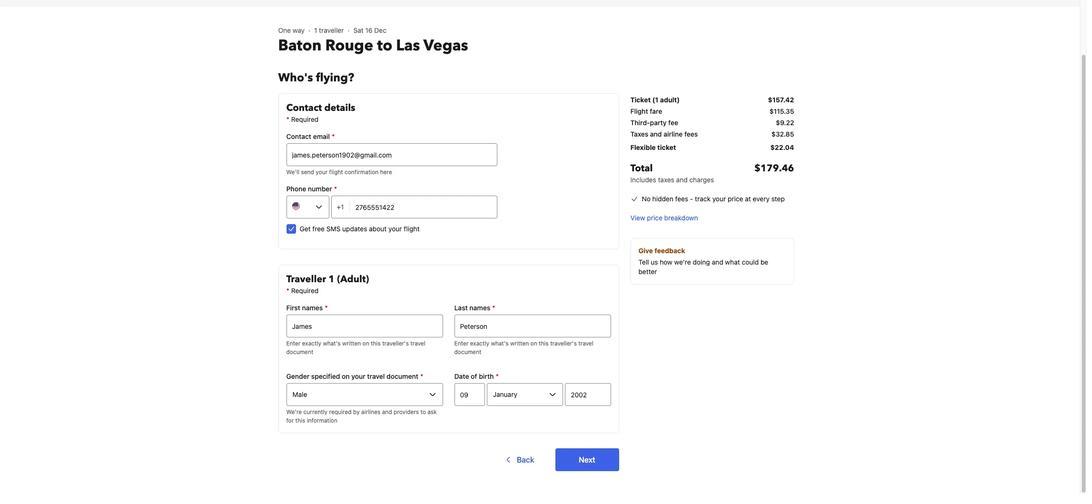Task type: locate. For each thing, give the bounding box(es) containing it.
ticket
[[657, 143, 676, 151]]

0 horizontal spatial enter
[[286, 340, 301, 347]]

view price breakdown element
[[630, 213, 698, 223]]

your right send
[[316, 169, 328, 176]]

1 horizontal spatial document
[[387, 372, 418, 380]]

1 vertical spatial required
[[291, 287, 319, 295]]

to left ask
[[421, 408, 426, 416]]

*
[[332, 132, 335, 140], [334, 185, 337, 193], [325, 304, 328, 312], [492, 304, 495, 312], [420, 372, 423, 380], [496, 372, 499, 380]]

0 vertical spatial required
[[291, 115, 319, 123]]

1 horizontal spatial what's
[[491, 340, 509, 347]]

document
[[286, 348, 313, 356], [454, 348, 481, 356], [387, 372, 418, 380]]

0 horizontal spatial traveller's
[[382, 340, 409, 347]]

enter exactly what's written on this traveller's travel document alert for first names *
[[286, 339, 443, 357]]

to inside 'we're currently required by airlines and providers to ask for this information'
[[421, 408, 426, 416]]

$32.85 cell
[[772, 129, 794, 139]]

way
[[293, 26, 305, 34]]

1 enter from the left
[[286, 340, 301, 347]]

0 vertical spatial to
[[377, 35, 392, 56]]

email
[[313, 132, 330, 140]]

$32.85
[[772, 130, 794, 138]]

dec
[[374, 26, 387, 34]]

no hidden fees - track your price at every step
[[642, 195, 785, 203]]

about
[[369, 225, 387, 233]]

$115.35
[[770, 107, 794, 115]]

1 inside one way · 1 traveller · sat 16 dec baton rouge to las vegas
[[314, 26, 317, 34]]

contact details required
[[286, 101, 355, 123]]

3 row from the top
[[630, 118, 794, 129]]

6 row from the top
[[630, 154, 794, 189]]

names for last names
[[470, 304, 490, 312]]

ask
[[428, 408, 437, 416]]

* down the traveller 1 (adult) required
[[325, 304, 328, 312]]

table
[[630, 93, 794, 189]]

total includes taxes and charges
[[630, 162, 714, 184]]

document up gender
[[286, 348, 313, 356]]

1 names from the left
[[302, 304, 323, 312]]

1 inside the traveller 1 (adult) required
[[329, 273, 335, 286]]

2 horizontal spatial this
[[539, 340, 549, 347]]

0 horizontal spatial 1
[[314, 26, 317, 34]]

1 horizontal spatial enter
[[454, 340, 469, 347]]

flight
[[329, 169, 343, 176], [404, 225, 420, 233]]

flight down phone number phone field
[[404, 225, 420, 233]]

and left what on the bottom
[[712, 258, 723, 266]]

0 horizontal spatial enter exactly what's written on this traveller's travel document
[[286, 340, 425, 356]]

1 horizontal spatial traveller's
[[550, 340, 577, 347]]

2 traveller's from the left
[[550, 340, 577, 347]]

last names *
[[454, 304, 495, 312]]

1 required from the top
[[291, 115, 319, 123]]

2 horizontal spatial on
[[531, 340, 537, 347]]

1 contact from the top
[[286, 101, 322, 114]]

ticket (1 adult)
[[630, 96, 680, 104]]

next button
[[555, 448, 619, 471]]

1 left (adult)
[[329, 273, 335, 286]]

2 horizontal spatial document
[[454, 348, 481, 356]]

5 row from the top
[[630, 141, 794, 154]]

contact up contact email *
[[286, 101, 322, 114]]

one way · 1 traveller · sat 16 dec baton rouge to las vegas
[[278, 26, 468, 56]]

4 row from the top
[[630, 129, 794, 141]]

airline
[[664, 130, 683, 138]]

your right track
[[712, 195, 726, 203]]

enter for first
[[286, 340, 301, 347]]

at
[[745, 195, 751, 203]]

third-party fee
[[630, 119, 678, 127]]

on
[[363, 340, 369, 347], [531, 340, 537, 347], [342, 372, 350, 380]]

of
[[471, 372, 477, 380]]

0 horizontal spatial this
[[295, 417, 305, 424]]

2 exactly from the left
[[470, 340, 489, 347]]

total
[[630, 162, 653, 175]]

1 vertical spatial flight
[[404, 225, 420, 233]]

traveller's
[[382, 340, 409, 347], [550, 340, 577, 347]]

enter up date
[[454, 340, 469, 347]]

fare
[[650, 107, 662, 115]]

$179.46 cell
[[754, 162, 794, 185]]

1 horizontal spatial on
[[363, 340, 369, 347]]

0 horizontal spatial what's
[[323, 340, 341, 347]]

1 horizontal spatial enter exactly what's written on this traveller's travel document alert
[[454, 339, 611, 357]]

who's flying?
[[278, 70, 354, 86]]

get free sms updates about your flight
[[300, 225, 420, 233]]

what's for last names *
[[491, 340, 509, 347]]

your right the about
[[388, 225, 402, 233]]

we're
[[674, 258, 691, 266]]

2 row from the top
[[630, 107, 794, 118]]

0 horizontal spatial exactly
[[302, 340, 321, 347]]

one
[[278, 26, 291, 34]]

0 horizontal spatial on
[[342, 372, 350, 380]]

give feedback tell us how we're doing and what could be better
[[639, 247, 768, 276]]

2 what's from the left
[[491, 340, 509, 347]]

1 horizontal spatial enter exactly what's written on this traveller's travel document
[[454, 340, 593, 356]]

ticket
[[630, 96, 651, 104]]

(1
[[652, 96, 659, 104]]

names
[[302, 304, 323, 312], [470, 304, 490, 312]]

0 vertical spatial flight
[[329, 169, 343, 176]]

enter exactly what's written on this traveller's travel document alert
[[286, 339, 443, 357], [454, 339, 611, 357]]

2 names from the left
[[470, 304, 490, 312]]

baton
[[278, 35, 322, 56]]

gender specified on your travel document *
[[286, 372, 423, 380]]

contact left email
[[286, 132, 311, 140]]

2 enter exactly what's written on this traveller's travel document alert from the left
[[454, 339, 611, 357]]

0 vertical spatial 1
[[314, 26, 317, 34]]

1 enter exactly what's written on this traveller's travel document alert from the left
[[286, 339, 443, 357]]

2 required from the top
[[291, 287, 319, 295]]

2 contact from the top
[[286, 132, 311, 140]]

on for first names *
[[363, 340, 369, 347]]

to down dec
[[377, 35, 392, 56]]

we'll
[[286, 169, 299, 176]]

what's up the 'specified'
[[323, 340, 341, 347]]

contact for contact email
[[286, 132, 311, 140]]

0 horizontal spatial ·
[[308, 26, 310, 34]]

could
[[742, 258, 759, 266]]

price
[[728, 195, 743, 203], [647, 214, 663, 222]]

exactly up date of birth *
[[470, 340, 489, 347]]

traveller
[[286, 273, 326, 286]]

number
[[308, 185, 332, 193]]

required down traveller at the bottom left of page
[[291, 287, 319, 295]]

0 horizontal spatial names
[[302, 304, 323, 312]]

1 traveller's from the left
[[382, 340, 409, 347]]

1 horizontal spatial exactly
[[470, 340, 489, 347]]

and down the third-party fee cell
[[650, 130, 662, 138]]

price right view
[[647, 214, 663, 222]]

information
[[307, 417, 337, 424]]

and
[[650, 130, 662, 138], [676, 176, 688, 184], [712, 258, 723, 266], [382, 408, 392, 416]]

0 vertical spatial fees
[[685, 130, 698, 138]]

2 horizontal spatial travel
[[579, 340, 593, 347]]

document for last
[[454, 348, 481, 356]]

travel
[[410, 340, 425, 347], [579, 340, 593, 347], [367, 372, 385, 380]]

0 horizontal spatial to
[[377, 35, 392, 56]]

1 what's from the left
[[323, 340, 341, 347]]

enter up gender
[[286, 340, 301, 347]]

Phone number telephone field
[[350, 196, 497, 218]]

* right last in the bottom of the page
[[492, 304, 495, 312]]

· right way
[[308, 26, 310, 34]]

1 vertical spatial to
[[421, 408, 426, 416]]

(adult)
[[337, 273, 369, 286]]

we'll send your flight confirmation here alert
[[286, 168, 497, 177]]

this
[[371, 340, 381, 347], [539, 340, 549, 347], [295, 417, 305, 424]]

gender
[[286, 372, 310, 380]]

0 horizontal spatial flight
[[329, 169, 343, 176]]

0 horizontal spatial enter exactly what's written on this traveller's travel document alert
[[286, 339, 443, 357]]

flexible ticket
[[630, 143, 676, 151]]

and right taxes
[[676, 176, 688, 184]]

fees left -
[[675, 195, 688, 203]]

* right number
[[334, 185, 337, 193]]

row
[[630, 93, 794, 107], [630, 107, 794, 118], [630, 118, 794, 129], [630, 129, 794, 141], [630, 141, 794, 154], [630, 154, 794, 189]]

required up contact email *
[[291, 115, 319, 123]]

and inside give feedback tell us how we're doing and what could be better
[[712, 258, 723, 266]]

party
[[650, 119, 667, 127]]

2 written from the left
[[510, 340, 529, 347]]

1 horizontal spatial ·
[[348, 26, 350, 34]]

1 vertical spatial contact
[[286, 132, 311, 140]]

view
[[630, 214, 645, 222]]

price inside view price breakdown element
[[647, 214, 663, 222]]

enter for last
[[454, 340, 469, 347]]

and right the airlines on the bottom of page
[[382, 408, 392, 416]]

send
[[301, 169, 314, 176]]

· left sat in the top left of the page
[[348, 26, 350, 34]]

row containing taxes and airline fees
[[630, 129, 794, 141]]

what's
[[323, 340, 341, 347], [491, 340, 509, 347]]

taxes and airline fees
[[630, 130, 698, 138]]

flight fare cell
[[630, 107, 662, 116]]

exactly
[[302, 340, 321, 347], [470, 340, 489, 347]]

contact inside contact details required
[[286, 101, 322, 114]]

0 vertical spatial contact
[[286, 101, 322, 114]]

flexible ticket cell
[[630, 143, 676, 152]]

0 horizontal spatial document
[[286, 348, 313, 356]]

what's for first names *
[[323, 340, 341, 347]]

and inside cell
[[650, 130, 662, 138]]

names for first names
[[302, 304, 323, 312]]

None field
[[286, 315, 443, 338], [454, 315, 611, 338], [286, 315, 443, 338], [454, 315, 611, 338]]

confirmation
[[345, 169, 379, 176]]

document up date
[[454, 348, 481, 356]]

document up providers
[[387, 372, 418, 380]]

2 enter exactly what's written on this traveller's travel document from the left
[[454, 340, 593, 356]]

your right the 'specified'
[[351, 372, 365, 380]]

1 horizontal spatial written
[[510, 340, 529, 347]]

tell
[[639, 258, 649, 266]]

None email field
[[286, 143, 497, 166]]

1 horizontal spatial to
[[421, 408, 426, 416]]

1 vertical spatial price
[[647, 214, 663, 222]]

1 exactly from the left
[[302, 340, 321, 347]]

what's up birth
[[491, 340, 509, 347]]

·
[[308, 26, 310, 34], [348, 26, 350, 34]]

1 written from the left
[[342, 340, 361, 347]]

flight up number
[[329, 169, 343, 176]]

ticket (1 adult) cell
[[630, 95, 680, 105]]

fees right airline
[[685, 130, 698, 138]]

contact
[[286, 101, 322, 114], [286, 132, 311, 140]]

1
[[314, 26, 317, 34], [329, 273, 335, 286]]

1 horizontal spatial travel
[[410, 340, 425, 347]]

2 enter from the left
[[454, 340, 469, 347]]

1 horizontal spatial this
[[371, 340, 381, 347]]

$179.46
[[754, 162, 794, 175]]

1 left traveller
[[314, 26, 317, 34]]

1 horizontal spatial names
[[470, 304, 490, 312]]

exactly up gender
[[302, 340, 321, 347]]

1 row from the top
[[630, 93, 794, 107]]

total cell
[[630, 162, 714, 185]]

traveller's for last names *
[[550, 340, 577, 347]]

currently
[[303, 408, 328, 416]]

enter exactly what's written on this traveller's travel document up birth
[[454, 340, 593, 356]]

row containing third-party fee
[[630, 118, 794, 129]]

your
[[316, 169, 328, 176], [712, 195, 726, 203], [388, 225, 402, 233], [351, 372, 365, 380]]

$9.22 cell
[[776, 118, 794, 128]]

required
[[291, 115, 319, 123], [291, 287, 319, 295]]

1 enter exactly what's written on this traveller's travel document from the left
[[286, 340, 425, 356]]

0 horizontal spatial travel
[[367, 372, 385, 380]]

1 vertical spatial 1
[[329, 273, 335, 286]]

0 horizontal spatial price
[[647, 214, 663, 222]]

enter
[[286, 340, 301, 347], [454, 340, 469, 347]]

names right last in the bottom of the page
[[470, 304, 490, 312]]

enter exactly what's written on this traveller's travel document for last names *
[[454, 340, 593, 356]]

written
[[342, 340, 361, 347], [510, 340, 529, 347]]

2 · from the left
[[348, 26, 350, 34]]

and inside total includes taxes and charges
[[676, 176, 688, 184]]

price left the at
[[728, 195, 743, 203]]

exactly for last names
[[470, 340, 489, 347]]

0 horizontal spatial written
[[342, 340, 361, 347]]

to
[[377, 35, 392, 56], [421, 408, 426, 416]]

flight
[[630, 107, 648, 115]]

* right email
[[332, 132, 335, 140]]

1 horizontal spatial price
[[728, 195, 743, 203]]

1 horizontal spatial 1
[[329, 273, 335, 286]]

who's
[[278, 70, 313, 86]]

names right first
[[302, 304, 323, 312]]

flight fare
[[630, 107, 662, 115]]

fees
[[685, 130, 698, 138], [675, 195, 688, 203]]

we're
[[286, 408, 302, 416]]

$157.42 cell
[[768, 95, 794, 105]]

enter exactly what's written on this traveller's travel document up the gender specified on your travel document *
[[286, 340, 425, 356]]

we're currently required by airlines and providers to ask for this information alert
[[286, 408, 443, 425]]



Task type: vqa. For each thing, say whether or not it's contained in the screenshot.
tab list
no



Task type: describe. For each thing, give the bounding box(es) containing it.
required inside contact details required
[[291, 115, 319, 123]]

sat
[[353, 26, 364, 34]]

better
[[639, 268, 657, 276]]

date
[[454, 372, 469, 380]]

last
[[454, 304, 468, 312]]

las
[[396, 35, 420, 56]]

row containing total
[[630, 154, 794, 189]]

16
[[365, 26, 373, 34]]

rouge
[[325, 35, 373, 56]]

breakdown
[[664, 214, 698, 222]]

includes
[[630, 176, 656, 184]]

this for first names *
[[371, 340, 381, 347]]

* left date
[[420, 372, 423, 380]]

view price breakdown
[[630, 214, 698, 222]]

first names *
[[286, 304, 328, 312]]

your inside we'll send your flight confirmation here alert
[[316, 169, 328, 176]]

required inside the traveller 1 (adult) required
[[291, 287, 319, 295]]

$22.04 cell
[[771, 143, 794, 152]]

+1
[[337, 203, 344, 211]]

row containing ticket (1 adult)
[[630, 93, 794, 107]]

enter exactly what's written on this traveller's travel document for first names *
[[286, 340, 425, 356]]

taxes
[[658, 176, 674, 184]]

details
[[324, 101, 355, 114]]

phone
[[286, 185, 306, 193]]

travel for first names *
[[410, 340, 425, 347]]

updates
[[342, 225, 367, 233]]

by
[[353, 408, 360, 416]]

* right birth
[[496, 372, 499, 380]]

-
[[690, 195, 693, 203]]

1 vertical spatial fees
[[675, 195, 688, 203]]

* for phone number *
[[334, 185, 337, 193]]

third-party fee cell
[[630, 118, 678, 128]]

taxes
[[630, 130, 648, 138]]

exactly for first names
[[302, 340, 321, 347]]

document for first
[[286, 348, 313, 356]]

next
[[579, 456, 595, 464]]

first
[[286, 304, 300, 312]]

back
[[517, 456, 534, 464]]

fee
[[668, 119, 678, 127]]

and inside 'we're currently required by airlines and providers to ask for this information'
[[382, 408, 392, 416]]

free
[[312, 225, 325, 233]]

fees inside cell
[[685, 130, 698, 138]]

enter exactly what's written on this traveller's travel document alert for last names *
[[454, 339, 611, 357]]

flight inside alert
[[329, 169, 343, 176]]

here
[[380, 169, 392, 176]]

on for last names *
[[531, 340, 537, 347]]

charges
[[690, 176, 714, 184]]

contact for contact details
[[286, 101, 322, 114]]

traveller
[[319, 26, 344, 34]]

sms
[[326, 225, 341, 233]]

feedback
[[655, 247, 685, 255]]

for
[[286, 417, 294, 424]]

track
[[695, 195, 711, 203]]

step
[[772, 195, 785, 203]]

this inside 'we're currently required by airlines and providers to ask for this information'
[[295, 417, 305, 424]]

* for last names *
[[492, 304, 495, 312]]

table containing total
[[630, 93, 794, 189]]

specified
[[311, 372, 340, 380]]

we'll send your flight confirmation here
[[286, 169, 392, 176]]

Enter your day of birth, using two digits telephone field
[[454, 383, 485, 406]]

birth
[[479, 372, 494, 380]]

to inside one way · 1 traveller · sat 16 dec baton rouge to las vegas
[[377, 35, 392, 56]]

third-
[[630, 119, 650, 127]]

* for contact email *
[[332, 132, 335, 140]]

0 vertical spatial price
[[728, 195, 743, 203]]

* for first names *
[[325, 304, 328, 312]]

1 · from the left
[[308, 26, 310, 34]]

give
[[639, 247, 653, 255]]

$115.35 cell
[[770, 107, 794, 116]]

flying?
[[316, 70, 354, 86]]

view price breakdown link
[[630, 213, 698, 223]]

vegas
[[424, 35, 468, 56]]

travel for last names *
[[579, 340, 593, 347]]

$22.04
[[771, 143, 794, 151]]

row containing flexible ticket
[[630, 141, 794, 154]]

this for last names *
[[539, 340, 549, 347]]

back button
[[498, 448, 540, 471]]

written for last names *
[[510, 340, 529, 347]]

traveller 1 (adult) required
[[286, 273, 369, 295]]

$9.22
[[776, 119, 794, 127]]

traveller's for first names *
[[382, 340, 409, 347]]

hidden
[[652, 195, 673, 203]]

adult)
[[660, 96, 680, 104]]

Enter your birth year, using four digits telephone field
[[565, 383, 611, 406]]

written for first names *
[[342, 340, 361, 347]]

required
[[329, 408, 352, 416]]

row containing flight fare
[[630, 107, 794, 118]]

we're currently required by airlines and providers to ask for this information
[[286, 408, 437, 424]]

every
[[753, 195, 770, 203]]

contact email *
[[286, 132, 335, 140]]

doing
[[693, 258, 710, 266]]

airlines
[[361, 408, 381, 416]]

1 horizontal spatial flight
[[404, 225, 420, 233]]

date of birth *
[[454, 372, 499, 380]]

how
[[660, 258, 673, 266]]

no
[[642, 195, 651, 203]]

get
[[300, 225, 311, 233]]

phone number *
[[286, 185, 337, 193]]

taxes and airline fees cell
[[630, 129, 698, 139]]

be
[[761, 258, 768, 266]]

us
[[651, 258, 658, 266]]

what
[[725, 258, 740, 266]]



